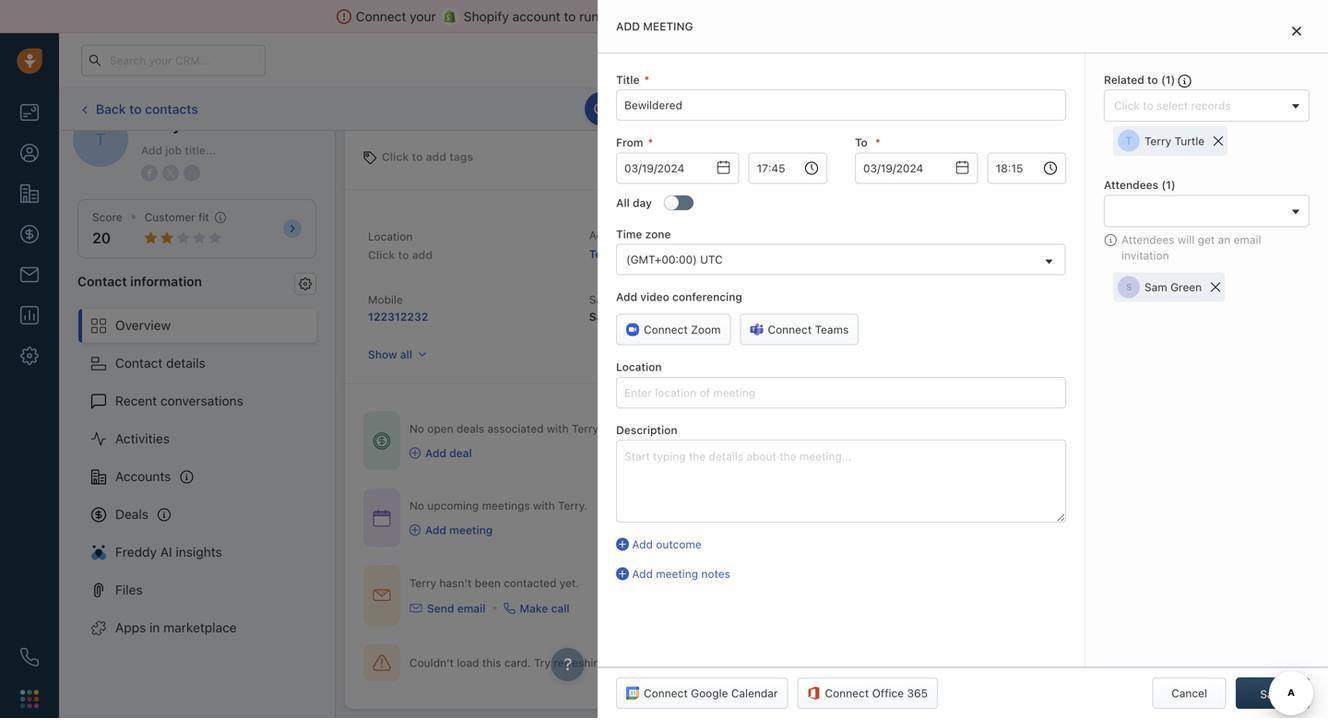 Task type: locate. For each thing, give the bounding box(es) containing it.
meeting inside the add meeting link
[[450, 524, 493, 537]]

dialog
[[598, 0, 1328, 719]]

mng settings image
[[299, 277, 312, 290]]

an
[[1218, 233, 1231, 246]]

terry up job
[[141, 114, 182, 134]]

no left the open
[[410, 423, 424, 436]]

add left video
[[616, 291, 637, 304]]

send
[[427, 602, 454, 615]]

2 -- text field from the left
[[855, 152, 978, 184]]

1 vertical spatial (
[[1162, 179, 1166, 192]]

1 vertical spatial contact
[[115, 356, 163, 371]]

add meeting up title
[[616, 20, 693, 33]]

click right available.
[[711, 102, 736, 115]]

1 container_wx8msf4aqz5i3rn1 image from the top
[[410, 448, 421, 459]]

close image
[[1293, 26, 1302, 36]]

add meeting down "upcoming"
[[425, 524, 493, 537]]

add deal inside button
[[1181, 103, 1227, 116]]

1 vertical spatial meeting
[[450, 524, 493, 537]]

attendees
[[1104, 179, 1159, 192], [1122, 233, 1175, 246]]

all
[[400, 348, 412, 361]]

0 vertical spatial add deal
[[1181, 103, 1227, 116]]

your right "run"
[[603, 9, 629, 24]]

terryturtle85@gmail.com
[[810, 248, 948, 261]]

0 horizontal spatial add deal
[[425, 447, 472, 460]]

1 vertical spatial container_wx8msf4aqz5i3rn1 image
[[410, 525, 421, 536]]

location up mobile
[[368, 230, 413, 243]]

2 no from the top
[[410, 500, 424, 513]]

with right meetings
[[533, 500, 555, 513]]

add outcome
[[632, 538, 702, 551]]

outcome
[[656, 538, 702, 551]]

refresh.
[[753, 102, 793, 115]]

terry turtle up add job title...
[[141, 114, 231, 134]]

container_wx8msf4aqz5i3rn1 image for add meeting
[[410, 525, 421, 536]]

attendees down t at the top of page
[[1104, 179, 1159, 192]]

1 link
[[1187, 45, 1219, 76]]

terry.
[[572, 423, 601, 436], [558, 500, 588, 513]]

add left job
[[141, 144, 162, 157]]

contact
[[77, 274, 127, 289], [115, 356, 163, 371]]

click inside location click to add
[[368, 249, 395, 262]]

days
[[933, 54, 955, 66]]

connect google calendar button
[[616, 678, 788, 709]]

add deal button
[[1153, 94, 1236, 125]]

1 vertical spatial add
[[412, 249, 433, 262]]

0 horizontal spatial sam
[[589, 311, 613, 323]]

container_wx8msf4aqz5i3rn1 image
[[373, 432, 391, 451], [373, 509, 391, 527], [373, 587, 391, 605], [410, 602, 423, 615], [504, 603, 515, 614], [373, 654, 391, 673]]

freddy
[[115, 545, 157, 560]]

1 horizontal spatial in
[[907, 54, 916, 66]]

turtle down "time zone"
[[621, 248, 653, 261]]

add
[[616, 20, 640, 33], [1181, 103, 1202, 116], [141, 144, 162, 157], [616, 291, 637, 304], [425, 447, 447, 460], [425, 524, 447, 537], [632, 538, 653, 551], [632, 568, 653, 581]]

0 vertical spatial contact
[[77, 274, 127, 289]]

1 vertical spatial attendees
[[1122, 233, 1175, 246]]

2 horizontal spatial turtle
[[1175, 135, 1205, 148]]

1 vertical spatial email
[[457, 602, 486, 615]]

2 vertical spatial click
[[368, 249, 395, 262]]

1 vertical spatial )
[[1172, 179, 1176, 192]]

1 vertical spatial sam
[[589, 311, 613, 323]]

None text field
[[988, 152, 1066, 184]]

attendees up invitation
[[1122, 233, 1175, 246]]

no open deals associated with terry.
[[410, 423, 601, 436]]

no left "upcoming"
[[410, 500, 424, 513]]

to
[[855, 136, 868, 149]]

deal down 1 link
[[1205, 103, 1227, 116]]

terry right t at the top of page
[[1145, 135, 1172, 148]]

phone element
[[11, 639, 48, 676]]

t
[[1126, 134, 1133, 147]]

fit
[[198, 211, 209, 224]]

2 ) from the top
[[1172, 179, 1176, 192]]

1 down send email image on the top right
[[1166, 73, 1171, 86]]

) up attendees will get an email invitation on the right top of page
[[1172, 179, 1176, 192]]

to right back
[[129, 101, 142, 117]]

1 horizontal spatial green
[[1171, 281, 1202, 294]]

add meeting inside tab panel
[[616, 20, 693, 33]]

add job title...
[[141, 144, 216, 157]]

1 horizontal spatial -- text field
[[855, 152, 978, 184]]

tags
[[449, 150, 473, 163]]

to left tags
[[412, 150, 423, 163]]

None text field
[[749, 152, 828, 184]]

location for location click to add
[[368, 230, 413, 243]]

2 vertical spatial turtle
[[621, 248, 653, 261]]

updates
[[612, 102, 656, 115]]

meeting inside add meeting notes link
[[656, 568, 698, 581]]

1
[[1207, 48, 1212, 60], [1166, 73, 1171, 86], [1166, 179, 1172, 192]]

1 right send email image on the top right
[[1207, 48, 1212, 60]]

1 horizontal spatial add deal
[[1181, 103, 1227, 116]]

1 up attendees will get an email invitation on the right top of page
[[1166, 179, 1172, 192]]

freddy ai insights
[[115, 545, 222, 560]]

to inside tab panel
[[1148, 73, 1158, 86]]

conversations
[[160, 394, 243, 409]]

deals
[[457, 423, 485, 436]]

attendees for attendees ( 1 )
[[1104, 179, 1159, 192]]

sales inside sales owner sam green
[[589, 293, 617, 306]]

0 horizontal spatial email
[[457, 602, 486, 615]]

0 horizontal spatial -- text field
[[616, 152, 740, 184]]

1 vertical spatial terry.
[[558, 500, 588, 513]]

1 vertical spatial the
[[610, 657, 627, 670]]

1 horizontal spatial email
[[1234, 233, 1262, 246]]

sales left owner
[[589, 293, 617, 306]]

-- text field
[[616, 152, 740, 184], [855, 152, 978, 184]]

phone image
[[20, 649, 39, 667]]

accounts
[[115, 469, 171, 484]]

activities
[[115, 431, 170, 447]]

to down send email image on the top right
[[1148, 73, 1158, 86]]

add left tags
[[426, 150, 447, 163]]

122312232 link
[[368, 311, 428, 323]]

0 vertical spatial (
[[1162, 73, 1166, 86]]

title...
[[185, 144, 216, 157]]

page.
[[630, 657, 659, 670]]

0 vertical spatial in
[[907, 54, 916, 66]]

contact for contact details
[[115, 356, 163, 371]]

add deal down 1 link
[[1181, 103, 1227, 116]]

2 container_wx8msf4aqz5i3rn1 image from the top
[[410, 525, 421, 536]]

0 vertical spatial sales
[[1039, 103, 1067, 116]]

1 vertical spatial deal
[[450, 447, 472, 460]]

your left shopify
[[410, 9, 436, 24]]

video
[[641, 291, 670, 304]]

freshworks switcher image
[[20, 690, 39, 709]]

tab panel containing add meeting
[[598, 0, 1328, 719]]

0 vertical spatial green
[[1171, 281, 1202, 294]]

1 horizontal spatial deal
[[1205, 103, 1227, 116]]

container_wx8msf4aqz5i3rn1 image
[[410, 448, 421, 459], [410, 525, 421, 536]]

account terry turtle
[[589, 229, 653, 261]]

no for no open deals associated with terry.
[[410, 423, 424, 436]]

to inside location click to add
[[398, 249, 409, 262]]

job
[[165, 144, 182, 157]]

save
[[1261, 688, 1286, 701]]

-- text field for from
[[616, 152, 740, 184]]

connect zoom button
[[616, 314, 731, 346]]

green down owner
[[616, 311, 649, 323]]

sales left activities
[[1039, 103, 1067, 116]]

0 horizontal spatial sales
[[589, 293, 617, 306]]

add down 1 link
[[1181, 103, 1202, 116]]

container_wx8msf4aqz5i3rn1 image inside the add meeting link
[[410, 525, 421, 536]]

container_wx8msf4aqz5i3rn1 image inside add deal link
[[410, 448, 421, 459]]

0 vertical spatial container_wx8msf4aqz5i3rn1 image
[[410, 448, 421, 459]]

add meeting link
[[410, 522, 588, 538]]

save button
[[1236, 678, 1310, 709]]

0 vertical spatial turtle
[[186, 114, 231, 134]]

connect for connect your
[[356, 9, 406, 24]]

20 button
[[92, 229, 111, 247]]

sales for sales owner sam green
[[589, 293, 617, 306]]

seconds
[[842, 311, 888, 323]]

updates available. click to refresh. link
[[585, 92, 803, 126]]

couldn't load this card. try refreshing the page.
[[410, 657, 659, 670]]

sam down terry turtle link
[[589, 311, 613, 323]]

0 horizontal spatial terry turtle
[[141, 114, 231, 134]]

sam green
[[1145, 281, 1202, 294]]

0 horizontal spatial add meeting
[[425, 524, 493, 537]]

deal down deals
[[450, 447, 472, 460]]

0 vertical spatial )
[[1171, 73, 1176, 86]]

terry turtle down add deal button
[[1145, 135, 1205, 148]]

turtle up title...
[[186, 114, 231, 134]]

1 horizontal spatial add meeting
[[616, 20, 693, 33]]

terry. left 'description'
[[572, 423, 601, 436]]

explore plans link
[[980, 49, 1072, 71]]

shopify account to run your sales, marketing and support from the crm.
[[464, 9, 895, 24]]

0 vertical spatial email
[[1234, 233, 1262, 246]]

add down the open
[[425, 447, 447, 460]]

a few seconds ago
[[810, 311, 911, 323]]

1 vertical spatial terry turtle
[[1145, 135, 1205, 148]]

email right 'an' at top right
[[1234, 233, 1262, 246]]

1 -- text field from the left
[[616, 152, 740, 184]]

0 vertical spatial click
[[711, 102, 736, 115]]

1 ( from the top
[[1162, 73, 1166, 86]]

contact down 20 button
[[77, 274, 127, 289]]

connect for connect zoom
[[644, 324, 688, 336]]

green down attendees will get an email invitation on the right top of page
[[1171, 281, 1202, 294]]

sales,
[[632, 9, 667, 24]]

this
[[482, 657, 501, 670]]

1 horizontal spatial sam
[[1145, 281, 1168, 294]]

1 your from the left
[[410, 9, 436, 24]]

meeting down outcome
[[656, 568, 698, 581]]

) left 1 link
[[1171, 73, 1176, 86]]

no upcoming meetings with terry.
[[410, 500, 588, 513]]

terry down "account"
[[589, 248, 618, 261]]

1 horizontal spatial sales
[[1039, 103, 1067, 116]]

0 horizontal spatial green
[[616, 311, 649, 323]]

location
[[368, 230, 413, 243], [616, 361, 662, 374]]

add meeting
[[616, 20, 693, 33], [425, 524, 493, 537]]

1 horizontal spatial your
[[603, 9, 629, 24]]

sales owner sam green
[[589, 293, 652, 323]]

1 horizontal spatial location
[[616, 361, 662, 374]]

0 vertical spatial attendees
[[1104, 179, 1159, 192]]

meeting left and
[[643, 20, 693, 33]]

email button
[[608, 94, 674, 125]]

1 horizontal spatial terry turtle
[[1145, 135, 1205, 148]]

yet.
[[560, 577, 579, 590]]

sam down invitation
[[1145, 281, 1168, 294]]

refreshing
[[554, 657, 607, 670]]

turtle down add deal button
[[1175, 135, 1205, 148]]

email down hasn't
[[457, 602, 486, 615]]

-- text field up day at left top
[[616, 152, 740, 184]]

click left tags
[[382, 150, 409, 163]]

to up mobile
[[398, 249, 409, 262]]

add meeting notes link
[[616, 567, 1066, 582]]

make call
[[520, 602, 570, 615]]

click up mobile
[[368, 249, 395, 262]]

0 horizontal spatial your
[[410, 9, 436, 24]]

to left "run"
[[564, 9, 576, 24]]

terry. right meetings
[[558, 500, 588, 513]]

add deal down the open
[[425, 447, 472, 460]]

Click to select records search field
[[1110, 96, 1286, 115]]

add up mobile 122312232
[[412, 249, 433, 262]]

email
[[1234, 233, 1262, 246], [457, 602, 486, 615]]

location down connect zoom button
[[616, 361, 662, 374]]

0 vertical spatial no
[[410, 423, 424, 436]]

from
[[616, 136, 643, 149]]

add inside button
[[1181, 103, 1202, 116]]

)
[[1171, 73, 1176, 86], [1172, 179, 1176, 192]]

google
[[691, 687, 728, 700]]

0 vertical spatial add meeting
[[616, 20, 693, 33]]

location inside location click to add
[[368, 230, 413, 243]]

-- text field down to
[[855, 152, 978, 184]]

contact up recent
[[115, 356, 163, 371]]

attendees inside attendees will get an email invitation
[[1122, 233, 1175, 246]]

owner
[[620, 293, 652, 306]]

tab panel
[[598, 0, 1328, 719]]

1 vertical spatial no
[[410, 500, 424, 513]]

1 horizontal spatial turtle
[[621, 248, 653, 261]]

in right apps
[[149, 620, 160, 636]]

1 ) from the top
[[1171, 73, 1176, 86]]

meeting down "upcoming"
[[450, 524, 493, 537]]

add down add outcome
[[632, 568, 653, 581]]

the left page.
[[610, 657, 627, 670]]

sam inside sales owner sam green
[[589, 311, 613, 323]]

contact details
[[115, 356, 206, 371]]

0 vertical spatial sam
[[1145, 281, 1168, 294]]

2 vertical spatial meeting
[[656, 568, 698, 581]]

in left 21
[[907, 54, 916, 66]]

1 vertical spatial green
[[616, 311, 649, 323]]

1 vertical spatial location
[[616, 361, 662, 374]]

to
[[564, 9, 576, 24], [1148, 73, 1158, 86], [129, 101, 142, 117], [739, 102, 750, 115], [412, 150, 423, 163], [398, 249, 409, 262]]

connect office 365
[[825, 687, 928, 700]]

0 vertical spatial deal
[[1205, 103, 1227, 116]]

none text field inside tab panel
[[988, 152, 1066, 184]]

1 no from the top
[[410, 423, 424, 436]]

122312232
[[368, 311, 428, 323]]

Start typing the details about the meeting... text field
[[616, 440, 1066, 523]]

with right associated
[[547, 423, 569, 436]]

meeting
[[643, 20, 693, 33], [450, 524, 493, 537], [656, 568, 698, 581]]

green
[[1171, 281, 1202, 294], [616, 311, 649, 323]]

1 vertical spatial in
[[149, 620, 160, 636]]

0 horizontal spatial location
[[368, 230, 413, 243]]

terryturtle85@gmail.com link
[[810, 245, 948, 264]]

0 horizontal spatial the
[[610, 657, 627, 670]]

( down send email image on the top right
[[1162, 73, 1166, 86]]

0 vertical spatial the
[[840, 9, 859, 24]]

( up attendees will get an email invitation on the right top of page
[[1162, 179, 1166, 192]]

associated
[[488, 423, 544, 436]]

support
[[759, 9, 805, 24]]

1 vertical spatial sales
[[589, 293, 617, 306]]

the right from
[[840, 9, 859, 24]]

1 vertical spatial turtle
[[1175, 135, 1205, 148]]

deal
[[1205, 103, 1227, 116], [450, 447, 472, 460]]

load
[[457, 657, 479, 670]]

0 vertical spatial location
[[368, 230, 413, 243]]

location inside tab panel
[[616, 361, 662, 374]]



Task type: describe. For each thing, give the bounding box(es) containing it.
1 vertical spatial with
[[533, 500, 555, 513]]

upcoming
[[427, 500, 479, 513]]

account
[[513, 9, 561, 24]]

connect teams button
[[740, 314, 859, 346]]

insights
[[176, 545, 222, 560]]

card.
[[505, 657, 531, 670]]

back to contacts link
[[77, 95, 199, 124]]

1 vertical spatial add meeting
[[425, 524, 493, 537]]

mobile
[[368, 293, 403, 306]]

conferencing
[[673, 291, 743, 304]]

crm.
[[863, 9, 895, 24]]

terry up send
[[410, 577, 436, 590]]

run
[[580, 9, 599, 24]]

activities
[[1070, 103, 1117, 116]]

information
[[130, 274, 202, 289]]

location for location
[[616, 361, 662, 374]]

updates available. click to refresh.
[[612, 102, 793, 115]]

zoom
[[691, 324, 721, 336]]

0 vertical spatial with
[[547, 423, 569, 436]]

files
[[115, 583, 143, 598]]

0 horizontal spatial turtle
[[186, 114, 231, 134]]

show
[[368, 348, 397, 361]]

2 vertical spatial 1
[[1166, 179, 1172, 192]]

send email image
[[1156, 55, 1169, 67]]

time zone
[[616, 228, 671, 241]]

few
[[820, 311, 839, 323]]

recent conversations
[[115, 394, 243, 409]]

sales activities
[[1039, 103, 1117, 116]]

meeting for add meeting notes link
[[656, 568, 698, 581]]

20
[[92, 229, 111, 247]]

zone
[[645, 228, 671, 241]]

sam inside tab panel
[[1145, 281, 1168, 294]]

Search your CRM... text field
[[81, 45, 266, 76]]

contact information
[[77, 274, 202, 289]]

your
[[834, 54, 857, 66]]

(gmt+00:00) utc link
[[617, 245, 1065, 275]]

add deal link
[[410, 446, 601, 461]]

container_wx8msf4aqz5i3rn1 image for add deal
[[410, 448, 421, 459]]

cancel
[[1172, 687, 1208, 700]]

Title text field
[[616, 90, 1066, 121]]

add down "upcoming"
[[425, 524, 447, 537]]

cancel button
[[1153, 678, 1227, 709]]

score 20
[[92, 211, 122, 247]]

0 vertical spatial terry.
[[572, 423, 601, 436]]

0 vertical spatial meeting
[[643, 20, 693, 33]]

365
[[907, 687, 928, 700]]

turtle inside account terry turtle
[[621, 248, 653, 261]]

terry turtle link
[[589, 248, 653, 261]]

ai
[[160, 545, 172, 560]]

email inside attendees will get an email invitation
[[1234, 233, 1262, 246]]

recent
[[115, 394, 157, 409]]

trial
[[859, 54, 878, 66]]

contacts
[[145, 101, 198, 117]]

office
[[872, 687, 904, 700]]

deals
[[115, 507, 149, 522]]

add left outcome
[[632, 538, 653, 551]]

add video conferencing
[[616, 291, 743, 304]]

ago
[[891, 311, 911, 323]]

terry inside account terry turtle
[[589, 248, 618, 261]]

explore
[[990, 54, 1030, 66]]

deal inside button
[[1205, 103, 1227, 116]]

utc
[[700, 253, 723, 266]]

to left refresh.
[[739, 102, 750, 115]]

score
[[92, 211, 122, 224]]

meetings
[[482, 500, 530, 513]]

contacted
[[504, 577, 557, 590]]

0 horizontal spatial deal
[[450, 447, 472, 460]]

marketing
[[670, 9, 730, 24]]

(gmt+00:00)
[[626, 253, 697, 266]]

1 vertical spatial 1
[[1166, 73, 1171, 86]]

title
[[616, 73, 640, 86]]

marketplace
[[163, 620, 237, 636]]

1 horizontal spatial the
[[840, 9, 859, 24]]

all day
[[616, 196, 652, 209]]

attendees ( 1 )
[[1104, 179, 1176, 192]]

couldn't
[[410, 657, 454, 670]]

teams
[[815, 324, 849, 336]]

send email
[[427, 602, 486, 615]]

add meeting notes
[[632, 568, 731, 581]]

terry turtle inside tab panel
[[1145, 135, 1205, 148]]

sales for sales activities
[[1039, 103, 1067, 116]]

0 vertical spatial add
[[426, 150, 447, 163]]

2 ( from the top
[[1162, 179, 1166, 192]]

from
[[809, 9, 836, 24]]

a
[[810, 311, 817, 323]]

back to contacts
[[96, 101, 198, 117]]

no for no upcoming meetings with terry.
[[410, 500, 424, 513]]

customer
[[145, 211, 195, 224]]

green inside sales owner sam green
[[616, 311, 649, 323]]

explore plans
[[990, 54, 1062, 66]]

email
[[635, 103, 663, 116]]

connect for connect google calendar
[[644, 687, 688, 700]]

connect for connect teams
[[768, 324, 812, 336]]

connect teams
[[768, 324, 849, 336]]

dialog containing add meeting
[[598, 0, 1328, 719]]

1 vertical spatial click
[[382, 150, 409, 163]]

Location text field
[[616, 377, 1066, 409]]

account
[[589, 229, 632, 242]]

-- text field for to
[[855, 152, 978, 184]]

invitation
[[1122, 249, 1169, 262]]

0 vertical spatial 1
[[1207, 48, 1212, 60]]

notes
[[702, 568, 731, 581]]

2 your from the left
[[603, 9, 629, 24]]

attendees for attendees will get an email invitation
[[1122, 233, 1175, 246]]

been
[[475, 577, 501, 590]]

turtle inside tab panel
[[1175, 135, 1205, 148]]

apps in marketplace
[[115, 620, 237, 636]]

add inside location click to add
[[412, 249, 433, 262]]

meeting for the add meeting link
[[450, 524, 493, 537]]

connect for connect office 365
[[825, 687, 869, 700]]

(gmt+00:00) utc
[[626, 253, 723, 266]]

add right "run"
[[616, 20, 640, 33]]

contact for contact information
[[77, 274, 127, 289]]

0 horizontal spatial in
[[149, 620, 160, 636]]

1 vertical spatial add deal
[[425, 447, 472, 460]]

mobile 122312232
[[368, 293, 428, 323]]

0 vertical spatial terry turtle
[[141, 114, 231, 134]]

day
[[633, 196, 652, 209]]

all
[[616, 196, 630, 209]]

add outcome link
[[616, 537, 1066, 553]]



Task type: vqa. For each thing, say whether or not it's contained in the screenshot.
subscribed
no



